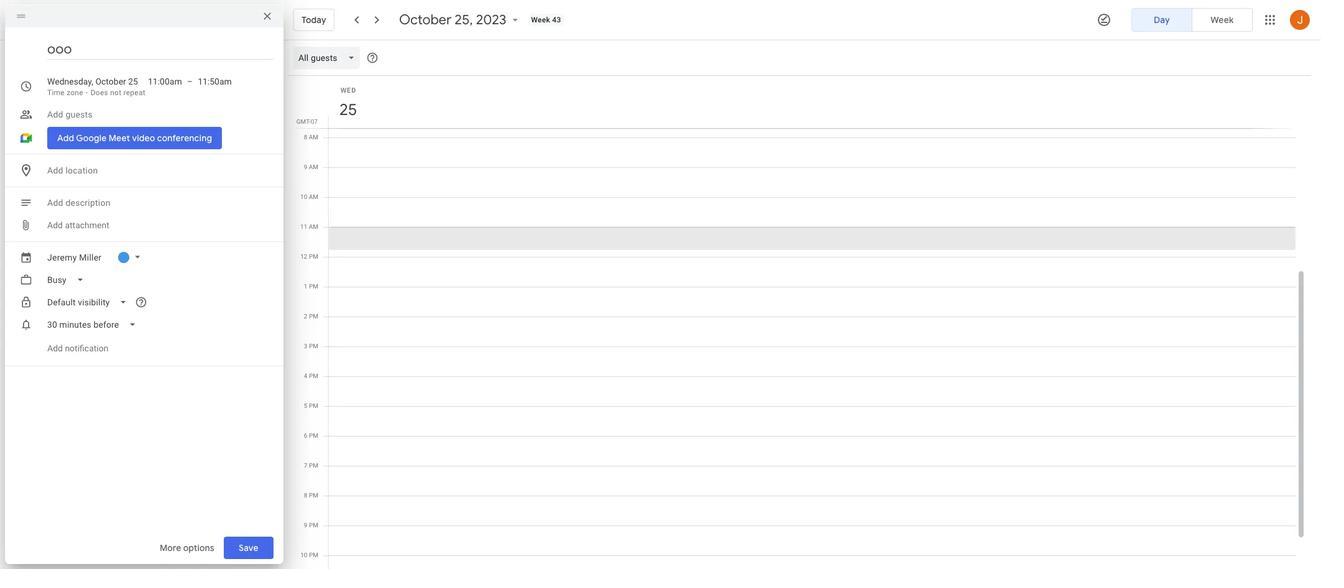 Task type: locate. For each thing, give the bounding box(es) containing it.
pm right "7"
[[309, 462, 319, 469]]

pm for 12 pm
[[309, 253, 319, 260]]

pm right 4
[[309, 373, 319, 379]]

9 up 10 am
[[304, 164, 307, 170]]

10 pm
[[301, 552, 319, 559]]

pm right '5'
[[309, 402, 319, 409]]

10 down 9 pm
[[301, 552, 308, 559]]

2
[[304, 313, 308, 320]]

10
[[300, 193, 307, 200], [301, 552, 308, 559]]

0 vertical spatial october
[[399, 11, 452, 29]]

october
[[399, 11, 452, 29], [95, 77, 126, 86]]

pm for 3 pm
[[309, 343, 319, 350]]

time zone
[[47, 88, 83, 97]]

add left location at the top left
[[47, 165, 63, 175]]

week right day option
[[1211, 14, 1235, 26]]

pm for 8 pm
[[309, 492, 319, 499]]

am down 07
[[309, 134, 319, 141]]

pm for 10 pm
[[309, 552, 319, 559]]

9 up 10 pm
[[304, 522, 308, 529]]

25 down wed
[[339, 100, 356, 120]]

add inside 'add description' dropdown button
[[47, 198, 63, 208]]

guests
[[66, 109, 93, 119]]

today button
[[294, 5, 334, 35]]

am down 9 am
[[309, 193, 319, 200]]

1 vertical spatial 25
[[339, 100, 356, 120]]

4 pm from the top
[[309, 343, 319, 350]]

7 pm from the top
[[309, 432, 319, 439]]

43
[[553, 16, 561, 24]]

add inside add notification button
[[47, 343, 63, 353]]

option group
[[1132, 8, 1254, 32]]

october left 25,
[[399, 11, 452, 29]]

week inside week radio
[[1211, 14, 1235, 26]]

0 vertical spatial 9
[[304, 164, 307, 170]]

6 pm from the top
[[309, 402, 319, 409]]

zone
[[67, 88, 83, 97]]

4 am from the top
[[309, 223, 319, 230]]

pm for 5 pm
[[309, 402, 319, 409]]

6 pm
[[304, 432, 319, 439]]

pm right 1
[[309, 283, 319, 290]]

pm up 9 pm
[[309, 492, 319, 499]]

3 am from the top
[[309, 193, 319, 200]]

pm for 2 pm
[[309, 313, 319, 320]]

add up add attachment at the top of the page
[[47, 198, 63, 208]]

add down time
[[47, 109, 63, 119]]

1 add from the top
[[47, 109, 63, 119]]

0 horizontal spatial week
[[531, 16, 551, 24]]

1 vertical spatial 9
[[304, 522, 308, 529]]

1 10 from the top
[[300, 193, 307, 200]]

3
[[304, 343, 308, 350]]

11
[[300, 223, 307, 230]]

8 down gmt-07
[[304, 134, 307, 141]]

10 pm from the top
[[309, 522, 319, 529]]

1 am from the top
[[309, 134, 319, 141]]

12 pm
[[301, 253, 319, 260]]

3 pm from the top
[[309, 313, 319, 320]]

pm for 4 pm
[[309, 373, 319, 379]]

5 pm from the top
[[309, 373, 319, 379]]

pm for 9 pm
[[309, 522, 319, 529]]

add for add description
[[47, 198, 63, 208]]

4
[[304, 373, 308, 379]]

am for 8 am
[[309, 134, 319, 141]]

am right 11
[[309, 223, 319, 230]]

07
[[311, 118, 318, 125]]

am
[[309, 134, 319, 141], [309, 164, 319, 170], [309, 193, 319, 200], [309, 223, 319, 230]]

add notification button
[[42, 333, 114, 363]]

pm right "3"
[[309, 343, 319, 350]]

12
[[301, 253, 308, 260]]

week left 43
[[531, 16, 551, 24]]

to element
[[187, 75, 193, 88]]

25 up repeat
[[128, 77, 138, 86]]

8 am
[[304, 134, 319, 141]]

1 vertical spatial 8
[[304, 492, 308, 499]]

week
[[1211, 14, 1235, 26], [531, 16, 551, 24]]

9 pm
[[304, 522, 319, 529]]

3 add from the top
[[47, 198, 63, 208]]

2 pm from the top
[[309, 283, 319, 290]]

add
[[47, 109, 63, 119], [47, 165, 63, 175], [47, 198, 63, 208], [47, 220, 63, 230], [47, 343, 63, 353]]

add left the attachment
[[47, 220, 63, 230]]

pm for 6 pm
[[309, 432, 319, 439]]

miller
[[79, 253, 102, 263]]

1 pm from the top
[[309, 253, 319, 260]]

8
[[304, 134, 307, 141], [304, 492, 308, 499]]

october up not
[[95, 77, 126, 86]]

10 up 11
[[300, 193, 307, 200]]

am down 8 am
[[309, 164, 319, 170]]

attachment
[[65, 220, 109, 230]]

2 10 from the top
[[301, 552, 308, 559]]

pm right 2
[[309, 313, 319, 320]]

8 pm from the top
[[309, 462, 319, 469]]

jeremy
[[47, 253, 77, 263]]

1 horizontal spatial 25
[[339, 100, 356, 120]]

0 vertical spatial 25
[[128, 77, 138, 86]]

2 8 from the top
[[304, 492, 308, 499]]

add description
[[47, 198, 111, 208]]

2 9 from the top
[[304, 522, 308, 529]]

add inside add attachment button
[[47, 220, 63, 230]]

9 for 9 am
[[304, 164, 307, 170]]

pm
[[309, 253, 319, 260], [309, 283, 319, 290], [309, 313, 319, 320], [309, 343, 319, 350], [309, 373, 319, 379], [309, 402, 319, 409], [309, 432, 319, 439], [309, 462, 319, 469], [309, 492, 319, 499], [309, 522, 319, 529], [309, 552, 319, 559]]

None field
[[294, 47, 365, 69], [42, 269, 94, 291], [42, 291, 137, 314], [42, 314, 146, 336], [294, 47, 365, 69], [42, 269, 94, 291], [42, 291, 137, 314], [42, 314, 146, 336]]

add for add attachment
[[47, 220, 63, 230]]

10 for 10 pm
[[301, 552, 308, 559]]

9
[[304, 164, 307, 170], [304, 522, 308, 529]]

add for add guests
[[47, 109, 63, 119]]

pm down 8 pm
[[309, 522, 319, 529]]

11:00am
[[148, 77, 182, 86]]

1 8 from the top
[[304, 134, 307, 141]]

2 add from the top
[[47, 165, 63, 175]]

5 add from the top
[[47, 343, 63, 353]]

add description button
[[42, 192, 274, 214]]

8 down "7"
[[304, 492, 308, 499]]

0 horizontal spatial 25
[[128, 77, 138, 86]]

9 pm from the top
[[309, 492, 319, 499]]

0 vertical spatial 8
[[304, 134, 307, 141]]

11 pm from the top
[[309, 552, 319, 559]]

add location
[[47, 165, 98, 175]]

4 add from the top
[[47, 220, 63, 230]]

25
[[128, 77, 138, 86], [339, 100, 356, 120]]

5
[[304, 402, 308, 409]]

wednesday, october 25 element
[[334, 96, 363, 124]]

6
[[304, 432, 308, 439]]

add attachment
[[47, 220, 109, 230]]

pm right 12
[[309, 253, 319, 260]]

wednesday,
[[47, 77, 93, 86]]

add inside add location dropdown button
[[47, 165, 63, 175]]

1 horizontal spatial week
[[1211, 14, 1235, 26]]

notification
[[65, 343, 109, 353]]

week for week
[[1211, 14, 1235, 26]]

2 am from the top
[[309, 164, 319, 170]]

pm down 9 pm
[[309, 552, 319, 559]]

pm right 6
[[309, 432, 319, 439]]

0 vertical spatial 10
[[300, 193, 307, 200]]

location
[[66, 165, 98, 175]]

today
[[302, 14, 326, 26]]

8 for 8 pm
[[304, 492, 308, 499]]

add inside add guests "dropdown button"
[[47, 109, 63, 119]]

–
[[187, 77, 193, 86]]

1 vertical spatial 10
[[301, 552, 308, 559]]

1 9 from the top
[[304, 164, 307, 170]]

october 25, 2023
[[399, 11, 507, 29]]

1 vertical spatial october
[[95, 77, 126, 86]]

add left notification
[[47, 343, 63, 353]]

11:00am – 11:50am
[[148, 77, 232, 86]]



Task type: vqa. For each thing, say whether or not it's contained in the screenshot.
1st "PM"
yes



Task type: describe. For each thing, give the bounding box(es) containing it.
description
[[66, 198, 111, 208]]

option group containing day
[[1132, 8, 1254, 32]]

add notification
[[47, 343, 109, 353]]

am for 10 am
[[309, 193, 319, 200]]

week for week 43
[[531, 16, 551, 24]]

4 pm
[[304, 373, 319, 379]]

8 for 8 am
[[304, 134, 307, 141]]

time
[[47, 88, 65, 97]]

8 pm
[[304, 492, 319, 499]]

Add title text field
[[47, 40, 274, 58]]

day
[[1155, 14, 1171, 26]]

2023
[[476, 11, 507, 29]]

1 horizontal spatial october
[[399, 11, 452, 29]]

10 for 10 am
[[300, 193, 307, 200]]

am for 9 am
[[309, 164, 319, 170]]

wed 25
[[339, 86, 357, 120]]

Day radio
[[1132, 8, 1193, 32]]

9 for 9 pm
[[304, 522, 308, 529]]

25 column header
[[328, 76, 1297, 128]]

gmt-
[[297, 118, 311, 125]]

does
[[91, 88, 108, 97]]

7
[[304, 462, 308, 469]]

25,
[[455, 11, 473, 29]]

5 pm
[[304, 402, 319, 409]]

add location button
[[42, 159, 274, 182]]

9 am
[[304, 164, 319, 170]]

1 pm
[[304, 283, 319, 290]]

0 horizontal spatial october
[[95, 77, 126, 86]]

wednesday, october 25
[[47, 77, 138, 86]]

repeat
[[124, 88, 146, 97]]

add attachment button
[[42, 214, 114, 236]]

pm for 1 pm
[[309, 283, 319, 290]]

11:50am
[[198, 77, 232, 86]]

7 pm
[[304, 462, 319, 469]]

not
[[110, 88, 122, 97]]

Week radio
[[1193, 8, 1254, 32]]

3 pm
[[304, 343, 319, 350]]

add for add location
[[47, 165, 63, 175]]

25 grid
[[289, 76, 1307, 569]]

gmt-07
[[297, 118, 318, 125]]

25 inside wed 25
[[339, 100, 356, 120]]

11 am
[[300, 223, 319, 230]]

jeremy miller
[[47, 253, 102, 263]]

1
[[304, 283, 308, 290]]

week 43
[[531, 16, 561, 24]]

wed
[[341, 86, 357, 95]]

does not repeat
[[91, 88, 146, 97]]

add guests button
[[42, 103, 274, 126]]

october 25, 2023 button
[[394, 11, 526, 29]]

am for 11 am
[[309, 223, 319, 230]]

2 pm
[[304, 313, 319, 320]]

add guests
[[47, 109, 93, 119]]

10 am
[[300, 193, 319, 200]]

pm for 7 pm
[[309, 462, 319, 469]]

add for add notification
[[47, 343, 63, 353]]



